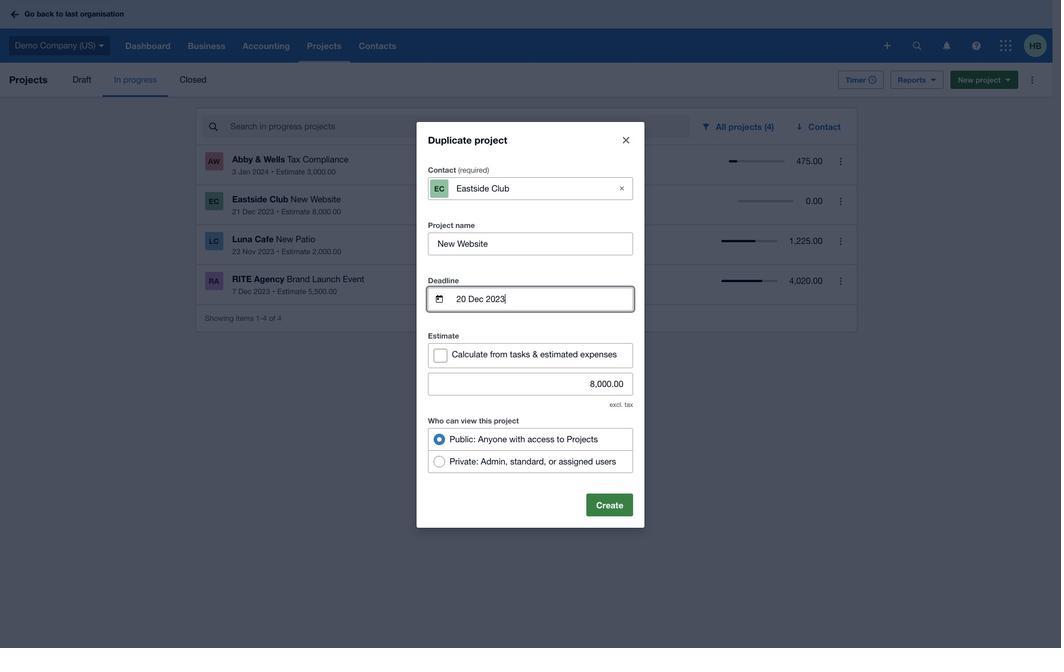 Task type: locate. For each thing, give the bounding box(es) containing it.
•
[[271, 168, 274, 176], [277, 207, 279, 216], [277, 247, 279, 256], [272, 287, 275, 296]]

1 horizontal spatial projects
[[567, 434, 598, 444]]

agency
[[254, 274, 285, 284]]

1,225.00
[[789, 236, 823, 246]]

draft link
[[61, 63, 103, 97]]

new inside eastside club new website 21 dec 2023 • estimate 8,000.00
[[291, 194, 308, 204]]

svg image inside demo company (us) popup button
[[98, 44, 104, 47]]

Deadline field
[[455, 288, 633, 310]]

0 vertical spatial &
[[255, 154, 261, 164]]

2023 inside eastside club new website 21 dec 2023 • estimate 8,000.00
[[258, 207, 274, 216]]

new right reports "popup button"
[[958, 75, 974, 84]]

0 horizontal spatial ec
[[209, 197, 219, 206]]

view
[[461, 416, 477, 425]]

1 vertical spatial ec
[[209, 197, 219, 206]]

0.00
[[806, 196, 823, 206]]

calculate
[[452, 349, 488, 359]]

group containing public: anyone with access to projects
[[428, 428, 633, 473]]

dec right 21
[[243, 207, 256, 216]]

contact for contact (required)
[[428, 165, 456, 174]]

projects down "demo"
[[9, 74, 48, 85]]

duplicate project
[[428, 134, 507, 146]]

timer
[[846, 75, 866, 84]]

0 vertical spatial ec
[[434, 184, 445, 193]]

hb banner
[[0, 0, 1053, 63]]

demo company (us)
[[15, 40, 96, 50]]

estimate inside eastside club new website 21 dec 2023 • estimate 8,000.00
[[281, 207, 310, 216]]

0 vertical spatial dec
[[243, 207, 256, 216]]

1 vertical spatial &
[[533, 349, 538, 359]]

2 vertical spatial 2023
[[254, 287, 270, 296]]

new
[[958, 75, 974, 84], [291, 194, 308, 204], [276, 234, 293, 244]]

4 left of
[[263, 314, 267, 322]]

• down club on the top left of page
[[277, 207, 279, 216]]

to inside hb banner
[[56, 9, 63, 18]]

clear image
[[610, 177, 633, 200]]

svg image inside go back to last organisation link
[[11, 11, 19, 18]]

475.00
[[797, 156, 823, 166]]

1-
[[256, 314, 263, 322]]

estimate up calculate
[[428, 331, 459, 340]]

contact
[[809, 121, 841, 132], [428, 165, 456, 174]]

1 horizontal spatial contact
[[809, 121, 841, 132]]

svg image up new project
[[972, 41, 981, 50]]

wells
[[264, 154, 285, 164]]

3,000.00
[[307, 168, 336, 176]]

contact inside popup button
[[809, 121, 841, 132]]

• right 2024
[[271, 168, 274, 176]]

dec inside eastside club new website 21 dec 2023 • estimate 8,000.00
[[243, 207, 256, 216]]

estimate inside abby & wells tax compliance 3 jan 2024 • estimate 3,000.00
[[276, 168, 305, 176]]

Project name field
[[429, 233, 633, 254]]

1 vertical spatial dec
[[238, 287, 252, 296]]

e.g. 10,000.00 field
[[429, 373, 633, 395]]

estimate down the brand at the left top of the page
[[277, 287, 306, 296]]

4
[[263, 314, 267, 322], [277, 314, 282, 322]]

• inside rite agency brand launch event 7 dec 2023 • estimate 5,500.00
[[272, 287, 275, 296]]

calculate from tasks & estimated expenses
[[452, 349, 617, 359]]

new inside "popup button"
[[958, 75, 974, 84]]

0 horizontal spatial to
[[56, 9, 63, 18]]

in progress
[[114, 75, 157, 84]]

project for new project
[[976, 75, 1001, 84]]

aw
[[208, 157, 220, 166]]

expenses
[[580, 349, 617, 359]]

jan
[[238, 168, 250, 176]]

new right club on the top left of page
[[291, 194, 308, 204]]

to left last at the left top of the page
[[56, 9, 63, 18]]

new inside luna cafe new patio 23 nov 2023 • estimate 2,000.00
[[276, 234, 293, 244]]

close image
[[623, 137, 630, 143]]

svg image left go
[[11, 11, 19, 18]]

(us)
[[79, 40, 96, 50]]

group inside "duplicate project" dialog
[[428, 428, 633, 473]]

estimate inside "duplicate project" dialog
[[428, 331, 459, 340]]

anyone
[[478, 434, 507, 444]]

1 vertical spatial project
[[475, 134, 507, 146]]

svg image right (us)
[[98, 44, 104, 47]]

0 vertical spatial to
[[56, 9, 63, 18]]

projects up assigned
[[567, 434, 598, 444]]

• inside eastside club new website 21 dec 2023 • estimate 8,000.00
[[277, 207, 279, 216]]

Search in progress projects search field
[[229, 116, 690, 137]]

svg image
[[11, 11, 19, 18], [1000, 40, 1012, 51], [913, 41, 921, 50], [972, 41, 981, 50], [98, 44, 104, 47]]

• down agency
[[272, 287, 275, 296]]

new right cafe
[[276, 234, 293, 244]]

in
[[114, 75, 121, 84]]

rite agency brand launch event 7 dec 2023 • estimate 5,500.00
[[232, 274, 364, 296]]

deadline
[[428, 276, 459, 285]]

estimate down club on the top left of page
[[281, 207, 310, 216]]

1 vertical spatial contact
[[428, 165, 456, 174]]

all
[[716, 121, 726, 132]]

project
[[976, 75, 1001, 84], [475, 134, 507, 146], [494, 416, 519, 425]]

estimated
[[540, 349, 578, 359]]

4 right of
[[277, 314, 282, 322]]

create
[[596, 500, 624, 510]]

demo company (us) button
[[0, 28, 117, 63]]

ec down contact (required)
[[434, 184, 445, 193]]

& inside "duplicate project" dialog
[[533, 349, 538, 359]]

tasks
[[510, 349, 530, 359]]

rite
[[232, 274, 252, 284]]

contact for contact
[[809, 121, 841, 132]]

dec right "7"
[[238, 287, 252, 296]]

navigation
[[117, 28, 876, 63]]

go
[[25, 9, 35, 18]]

contact button
[[788, 115, 850, 138]]

contact inside "duplicate project" dialog
[[428, 165, 456, 174]]

0 vertical spatial new
[[958, 75, 974, 84]]

• inside abby & wells tax compliance 3 jan 2024 • estimate 3,000.00
[[271, 168, 274, 176]]

& right tasks
[[533, 349, 538, 359]]

draft
[[73, 75, 91, 84]]

luna
[[232, 234, 252, 244]]

can
[[446, 416, 459, 425]]

showing items 1-4 of 4
[[205, 314, 282, 322]]

1 vertical spatial to
[[557, 434, 564, 444]]

private: admin, standard, or assigned users
[[450, 456, 616, 466]]

ec inside dialog
[[434, 184, 445, 193]]

to
[[56, 9, 63, 18], [557, 434, 564, 444]]

0 horizontal spatial 4
[[263, 314, 267, 322]]

eastside
[[232, 194, 267, 204]]

public:
[[450, 434, 476, 444]]

abby
[[232, 154, 253, 164]]

1 horizontal spatial ec
[[434, 184, 445, 193]]

0 vertical spatial 2023
[[258, 207, 274, 216]]

project inside "popup button"
[[976, 75, 1001, 84]]

standard,
[[510, 456, 546, 466]]

0 vertical spatial project
[[976, 75, 1001, 84]]

svg image left "hb"
[[1000, 40, 1012, 51]]

2023 inside luna cafe new patio 23 nov 2023 • estimate 2,000.00
[[258, 247, 274, 256]]

lc
[[209, 237, 219, 246]]

0 horizontal spatial &
[[255, 154, 261, 164]]

0 horizontal spatial contact
[[428, 165, 456, 174]]

(4)
[[764, 121, 774, 132]]

progress
[[123, 75, 157, 84]]

with
[[509, 434, 525, 444]]

• up agency
[[277, 247, 279, 256]]

svg image
[[943, 41, 950, 50], [884, 42, 891, 49]]

estimate down patio
[[282, 247, 310, 256]]

admin,
[[481, 456, 508, 466]]

0 vertical spatial projects
[[9, 74, 48, 85]]

(required)
[[458, 166, 489, 174]]

2023 down club on the top left of page
[[258, 207, 274, 216]]

all projects (4)
[[716, 121, 774, 132]]

private:
[[450, 456, 479, 466]]

1 4 from the left
[[263, 314, 267, 322]]

1 vertical spatial 2023
[[258, 247, 274, 256]]

21
[[232, 207, 241, 216]]

2023
[[258, 207, 274, 216], [258, 247, 274, 256], [254, 287, 270, 296]]

23
[[232, 247, 241, 256]]

contact down duplicate
[[428, 165, 456, 174]]

ec
[[434, 184, 445, 193], [209, 197, 219, 206]]

Find or create a contact field
[[455, 178, 606, 199]]

1 vertical spatial projects
[[567, 434, 598, 444]]

to right access
[[557, 434, 564, 444]]

estimate down tax
[[276, 168, 305, 176]]

& up 2024
[[255, 154, 261, 164]]

2 vertical spatial new
[[276, 234, 293, 244]]

launch
[[312, 274, 340, 284]]

club
[[270, 194, 288, 204]]

back
[[37, 9, 54, 18]]

1 vertical spatial new
[[291, 194, 308, 204]]

ec left eastside
[[209, 197, 219, 206]]

2023 down agency
[[254, 287, 270, 296]]

1 horizontal spatial to
[[557, 434, 564, 444]]

2023 for club
[[258, 207, 274, 216]]

group
[[428, 428, 633, 473]]

contact up 475.00
[[809, 121, 841, 132]]

1 horizontal spatial &
[[533, 349, 538, 359]]

2023 down cafe
[[258, 247, 274, 256]]

projects inside group
[[567, 434, 598, 444]]

0 vertical spatial contact
[[809, 121, 841, 132]]

brand
[[287, 274, 310, 284]]

hb
[[1029, 40, 1042, 50]]

1 horizontal spatial 4
[[277, 314, 282, 322]]



Task type: vqa. For each thing, say whether or not it's contained in the screenshot.
more
no



Task type: describe. For each thing, give the bounding box(es) containing it.
all projects (4) button
[[694, 115, 783, 138]]

abby & wells tax compliance 3 jan 2024 • estimate 3,000.00
[[232, 154, 349, 176]]

estimate inside rite agency brand launch event 7 dec 2023 • estimate 5,500.00
[[277, 287, 306, 296]]

2 4 from the left
[[277, 314, 282, 322]]

3
[[232, 168, 236, 176]]

from
[[490, 349, 508, 359]]

estimate inside luna cafe new patio 23 nov 2023 • estimate 2,000.00
[[282, 247, 310, 256]]

cafe
[[255, 234, 274, 244]]

tax
[[287, 154, 300, 164]]

close button
[[615, 129, 638, 151]]

projects
[[729, 121, 762, 132]]

eastside club new website 21 dec 2023 • estimate 8,000.00
[[232, 194, 341, 216]]

project
[[428, 220, 453, 229]]

2023 inside rite agency brand launch event 7 dec 2023 • estimate 5,500.00
[[254, 287, 270, 296]]

company
[[40, 40, 77, 50]]

event
[[343, 274, 364, 284]]

last
[[65, 9, 78, 18]]

1 horizontal spatial svg image
[[943, 41, 950, 50]]

new for luna cafe
[[276, 234, 293, 244]]

duplicate
[[428, 134, 472, 146]]

closed
[[180, 75, 207, 84]]

compliance
[[303, 154, 349, 164]]

tax
[[625, 401, 633, 408]]

2 vertical spatial project
[[494, 416, 519, 425]]

2024
[[252, 168, 269, 176]]

reports
[[898, 75, 926, 84]]

0 horizontal spatial projects
[[9, 74, 48, 85]]

2,000.00
[[312, 247, 341, 256]]

website
[[310, 194, 341, 204]]

excl. tax
[[610, 401, 633, 408]]

to inside "duplicate project" dialog
[[557, 434, 564, 444]]

ra
[[209, 276, 219, 286]]

reports button
[[891, 71, 944, 89]]

who
[[428, 416, 444, 425]]

showing
[[205, 314, 234, 322]]

4,020.00
[[789, 276, 823, 286]]

& inside abby & wells tax compliance 3 jan 2024 • estimate 3,000.00
[[255, 154, 261, 164]]

new project button
[[951, 71, 1019, 89]]

dec inside rite agency brand launch event 7 dec 2023 • estimate 5,500.00
[[238, 287, 252, 296]]

users
[[596, 456, 616, 466]]

contact (required)
[[428, 165, 489, 174]]

project name
[[428, 220, 475, 229]]

name
[[455, 220, 475, 229]]

or
[[549, 456, 556, 466]]

0 horizontal spatial svg image
[[884, 42, 891, 49]]

duplicate project dialog
[[417, 122, 645, 528]]

go back to last organisation
[[25, 9, 124, 18]]

nov
[[243, 247, 256, 256]]

7
[[232, 287, 236, 296]]

create button
[[587, 493, 633, 516]]

luna cafe new patio 23 nov 2023 • estimate 2,000.00
[[232, 234, 341, 256]]

new project
[[958, 75, 1001, 84]]

organisation
[[80, 9, 124, 18]]

closed link
[[168, 63, 218, 97]]

svg image up reports "popup button"
[[913, 41, 921, 50]]

go back to last organisation link
[[7, 4, 131, 24]]

new for eastside club
[[291, 194, 308, 204]]

demo
[[15, 40, 38, 50]]

navigation inside hb banner
[[117, 28, 876, 63]]

who can view this project
[[428, 416, 519, 425]]

in progress link
[[103, 63, 168, 97]]

hb button
[[1024, 28, 1053, 63]]

8,000.00
[[312, 207, 341, 216]]

public: anyone with access to projects
[[450, 434, 598, 444]]

• inside luna cafe new patio 23 nov 2023 • estimate 2,000.00
[[277, 247, 279, 256]]

2023 for cafe
[[258, 247, 274, 256]]

timer button
[[838, 71, 884, 89]]

project for duplicate project
[[475, 134, 507, 146]]

assigned
[[559, 456, 593, 466]]

5,500.00
[[308, 287, 337, 296]]

of
[[269, 314, 275, 322]]

patio
[[296, 234, 315, 244]]

access
[[528, 434, 555, 444]]

this
[[479, 416, 492, 425]]

items
[[236, 314, 254, 322]]



